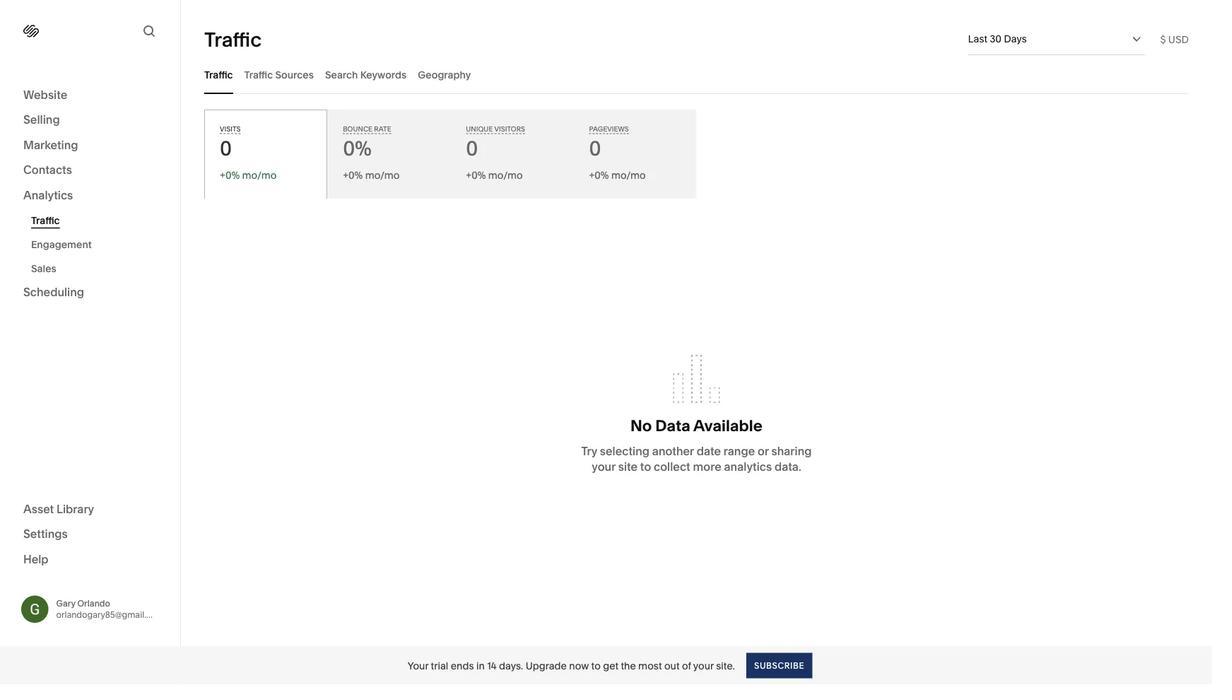 Task type: vqa. For each thing, say whether or not it's contained in the screenshot.
date
yes



Task type: describe. For each thing, give the bounding box(es) containing it.
rate
[[374, 125, 392, 133]]

days
[[1004, 33, 1028, 45]]

your inside try selecting another date range or sharing your site to collect more analytics data.
[[592, 460, 616, 474]]

0 for pageviews 0 0% mo/mo
[[589, 136, 601, 161]]

$
[[1161, 33, 1167, 45]]

bounce
[[343, 125, 373, 133]]

traffic button
[[204, 55, 233, 94]]

0% for visits 0 0% mo/mo
[[226, 169, 240, 181]]

search
[[325, 69, 358, 81]]

asset
[[23, 502, 54, 516]]

visits 0 0% mo/mo
[[220, 125, 277, 181]]

subscribe
[[755, 661, 805, 671]]

traffic up visits
[[204, 69, 233, 81]]

of
[[682, 660, 691, 672]]

0 inside unique visitors 0 0% mo/mo
[[466, 136, 478, 161]]

gary orlando orlandogary85@gmail.com
[[56, 598, 164, 620]]

orlandogary85@gmail.com
[[56, 610, 164, 620]]

contacts link
[[23, 162, 157, 179]]

scheduling link
[[23, 285, 157, 301]]

engagement link
[[31, 232, 165, 256]]

marketing link
[[23, 137, 157, 154]]

geography button
[[418, 55, 471, 94]]

marketing
[[23, 138, 78, 152]]

1 horizontal spatial your
[[694, 660, 714, 672]]

or
[[758, 444, 769, 458]]

30
[[990, 33, 1002, 45]]

no data available
[[631, 416, 763, 435]]

gary
[[56, 598, 75, 609]]

0% inside unique visitors 0 0% mo/mo
[[472, 169, 486, 181]]

asset library
[[23, 502, 94, 516]]

sales link
[[31, 256, 165, 280]]

traffic sources
[[244, 69, 314, 81]]

sales
[[31, 262, 56, 274]]

pageviews
[[589, 125, 629, 133]]

usd
[[1169, 33, 1189, 45]]

your trial ends in 14 days. upgrade now to get the most out of your site.
[[408, 660, 735, 672]]

tab list containing traffic
[[204, 55, 1189, 94]]

selling
[[23, 113, 60, 127]]

in
[[477, 660, 485, 672]]

settings link
[[23, 526, 157, 543]]

another
[[653, 444, 694, 458]]

try
[[582, 444, 598, 458]]

traffic down the analytics
[[31, 214, 60, 226]]

selecting
[[600, 444, 650, 458]]

traffic link
[[31, 208, 165, 232]]

upgrade
[[526, 660, 567, 672]]

bounce rate 0%
[[343, 125, 392, 161]]

scheduling
[[23, 285, 84, 299]]

search keywords button
[[325, 55, 407, 94]]

no
[[631, 416, 652, 435]]

search keywords
[[325, 69, 407, 81]]

range
[[724, 444, 755, 458]]



Task type: locate. For each thing, give the bounding box(es) containing it.
3 0 from the left
[[589, 136, 601, 161]]

$ usd
[[1161, 33, 1189, 45]]

engagement
[[31, 238, 92, 250]]

0% down bounce rate 0%
[[349, 169, 363, 181]]

analytics
[[23, 188, 73, 202]]

mo/mo inside unique visitors 0 0% mo/mo
[[489, 169, 523, 181]]

pageviews 0 0% mo/mo
[[589, 125, 646, 181]]

contacts
[[23, 163, 72, 177]]

unique visitors 0 0% mo/mo
[[466, 125, 525, 181]]

site.
[[717, 660, 735, 672]]

help
[[23, 552, 49, 566]]

more
[[693, 460, 722, 474]]

0% for pageviews 0 0% mo/mo
[[595, 169, 609, 181]]

get
[[603, 660, 619, 672]]

2 0 from the left
[[466, 136, 478, 161]]

3 mo/mo from the left
[[489, 169, 523, 181]]

0 horizontal spatial to
[[592, 660, 601, 672]]

0% inside bounce rate 0%
[[343, 136, 372, 161]]

traffic sources button
[[244, 55, 314, 94]]

2 horizontal spatial 0
[[589, 136, 601, 161]]

traffic
[[204, 27, 262, 51], [204, 69, 233, 81], [244, 69, 273, 81], [31, 214, 60, 226]]

1 horizontal spatial to
[[641, 460, 652, 474]]

0% mo/mo
[[349, 169, 400, 181]]

help link
[[23, 552, 49, 567]]

0% inside pageviews 0 0% mo/mo
[[595, 169, 609, 181]]

tab list
[[204, 55, 1189, 94]]

0% down unique
[[472, 169, 486, 181]]

out
[[665, 660, 680, 672]]

website link
[[23, 87, 157, 104]]

site
[[619, 460, 638, 474]]

visitors
[[495, 125, 525, 133]]

mo/mo inside visits 0 0% mo/mo
[[242, 169, 277, 181]]

last 30 days button
[[969, 23, 1145, 54]]

0% inside visits 0 0% mo/mo
[[226, 169, 240, 181]]

website
[[23, 88, 67, 101]]

0% down bounce
[[343, 136, 372, 161]]

0 for visits 0 0% mo/mo
[[220, 136, 232, 161]]

visits
[[220, 125, 241, 133]]

0 vertical spatial your
[[592, 460, 616, 474]]

asset library link
[[23, 501, 157, 518]]

mo/mo
[[242, 169, 277, 181], [365, 169, 400, 181], [489, 169, 523, 181], [612, 169, 646, 181]]

geography
[[418, 69, 471, 81]]

1 horizontal spatial 0
[[466, 136, 478, 161]]

1 mo/mo from the left
[[242, 169, 277, 181]]

to right 'site'
[[641, 460, 652, 474]]

traffic left sources
[[244, 69, 273, 81]]

0 vertical spatial to
[[641, 460, 652, 474]]

0 inside visits 0 0% mo/mo
[[220, 136, 232, 161]]

to
[[641, 460, 652, 474], [592, 660, 601, 672]]

1 0 from the left
[[220, 136, 232, 161]]

your
[[408, 660, 429, 672]]

14
[[487, 660, 497, 672]]

collect
[[654, 460, 691, 474]]

mo/mo inside pageviews 0 0% mo/mo
[[612, 169, 646, 181]]

selling link
[[23, 112, 157, 129]]

0 down unique
[[466, 136, 478, 161]]

1 vertical spatial to
[[592, 660, 601, 672]]

to inside try selecting another date range or sharing your site to collect more analytics data.
[[641, 460, 652, 474]]

date
[[697, 444, 721, 458]]

unique
[[466, 125, 493, 133]]

analytics link
[[23, 187, 157, 204]]

settings
[[23, 527, 68, 541]]

last
[[969, 33, 988, 45]]

0
[[220, 136, 232, 161], [466, 136, 478, 161], [589, 136, 601, 161]]

trial
[[431, 660, 449, 672]]

available
[[694, 416, 763, 435]]

0 horizontal spatial your
[[592, 460, 616, 474]]

data.
[[775, 460, 802, 474]]

0 down visits
[[220, 136, 232, 161]]

last 30 days
[[969, 33, 1028, 45]]

1 vertical spatial your
[[694, 660, 714, 672]]

analytics
[[724, 460, 772, 474]]

0 inside pageviews 0 0% mo/mo
[[589, 136, 601, 161]]

0 horizontal spatial 0
[[220, 136, 232, 161]]

2 mo/mo from the left
[[365, 169, 400, 181]]

your right of
[[694, 660, 714, 672]]

subscribe button
[[747, 653, 813, 679]]

orlando
[[77, 598, 110, 609]]

0%
[[343, 136, 372, 161], [226, 169, 240, 181], [349, 169, 363, 181], [472, 169, 486, 181], [595, 169, 609, 181]]

0% for bounce rate 0%
[[343, 136, 372, 161]]

your
[[592, 460, 616, 474], [694, 660, 714, 672]]

your down try
[[592, 460, 616, 474]]

library
[[57, 502, 94, 516]]

ends
[[451, 660, 474, 672]]

traffic up traffic button
[[204, 27, 262, 51]]

sources
[[275, 69, 314, 81]]

traffic inside button
[[244, 69, 273, 81]]

0% down pageviews on the top of page
[[595, 169, 609, 181]]

4 mo/mo from the left
[[612, 169, 646, 181]]

the
[[621, 660, 636, 672]]

try selecting another date range or sharing your site to collect more analytics data.
[[582, 444, 812, 474]]

days.
[[499, 660, 524, 672]]

0% down visits
[[226, 169, 240, 181]]

to left the get
[[592, 660, 601, 672]]

sharing
[[772, 444, 812, 458]]

data
[[656, 416, 691, 435]]

0 down pageviews on the top of page
[[589, 136, 601, 161]]

now
[[570, 660, 589, 672]]

keywords
[[360, 69, 407, 81]]

most
[[639, 660, 662, 672]]



